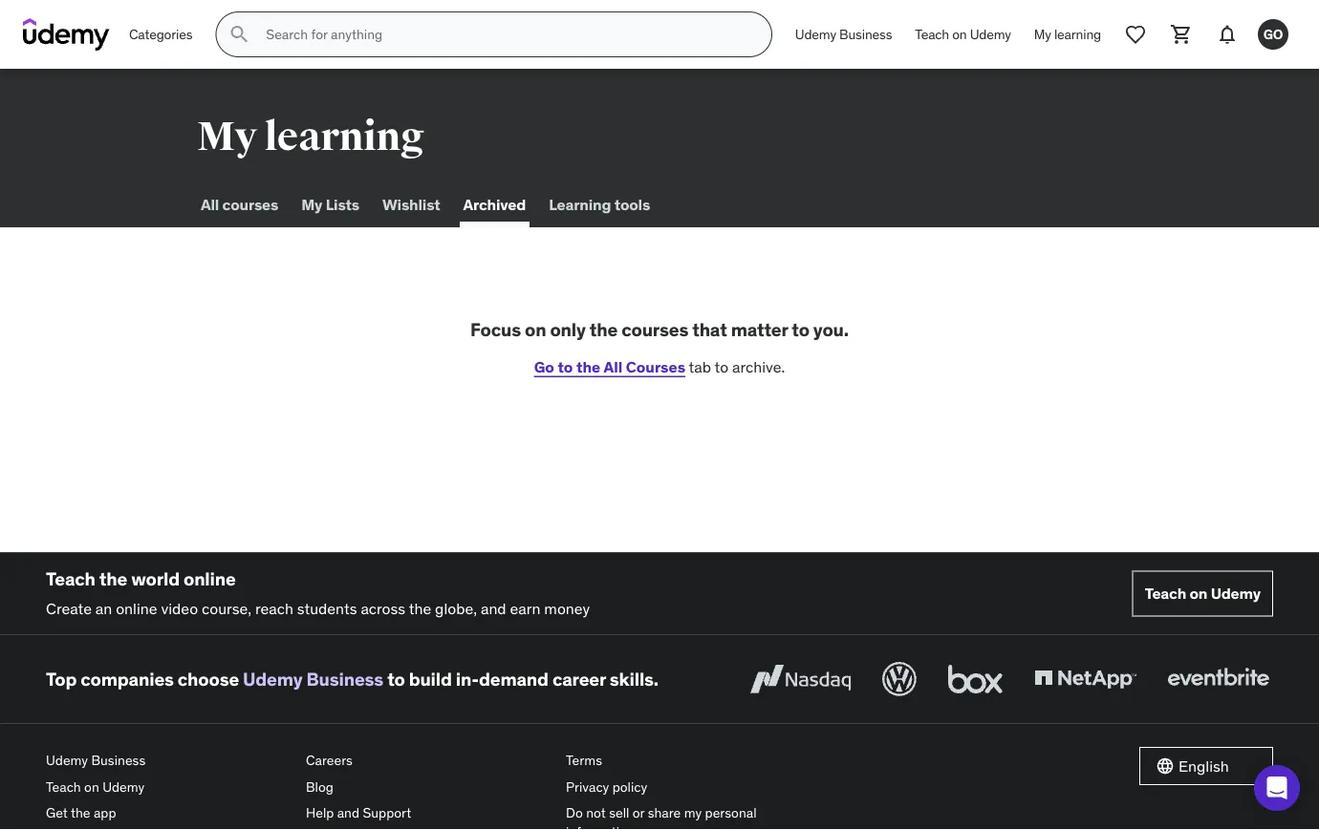 Task type: locate. For each thing, give the bounding box(es) containing it.
learning up lists
[[264, 112, 424, 162]]

across
[[361, 599, 405, 618]]

1 vertical spatial courses
[[621, 318, 688, 341]]

archive.
[[732, 357, 785, 376]]

online
[[183, 568, 236, 591], [116, 599, 157, 618]]

0 horizontal spatial my learning
[[197, 112, 424, 162]]

my learning left wishlist icon
[[1034, 26, 1101, 43]]

0 vertical spatial online
[[183, 568, 236, 591]]

1 vertical spatial my
[[197, 112, 257, 162]]

1 vertical spatial business
[[306, 668, 383, 691]]

notifications image
[[1216, 23, 1239, 46]]

1 horizontal spatial business
[[306, 668, 383, 691]]

the
[[590, 318, 618, 341], [576, 357, 600, 376], [99, 568, 127, 591], [409, 599, 431, 618], [71, 805, 90, 822]]

archived link
[[459, 182, 530, 227]]

1 horizontal spatial teach on udemy link
[[904, 11, 1023, 57]]

nasdaq image
[[746, 659, 856, 701]]

career
[[552, 668, 606, 691]]

tools
[[614, 194, 650, 214]]

companies
[[81, 668, 174, 691]]

blog link
[[306, 774, 551, 800]]

my learning up my lists
[[197, 112, 424, 162]]

build
[[409, 668, 452, 691]]

top
[[46, 668, 77, 691]]

all courses link
[[197, 182, 282, 227]]

2 horizontal spatial business
[[839, 26, 892, 43]]

on
[[952, 26, 967, 43], [525, 318, 546, 341], [1190, 584, 1208, 604], [84, 778, 99, 796]]

lists
[[326, 194, 359, 214]]

shopping cart with 0 items image
[[1170, 23, 1193, 46]]

focus
[[470, 318, 521, 341]]

1 horizontal spatial online
[[183, 568, 236, 591]]

teach the world online create an online video course, reach students across the globe, and earn money
[[46, 568, 590, 618]]

0 vertical spatial my
[[1034, 26, 1051, 43]]

my
[[684, 805, 702, 822]]

the inside udemy business teach on udemy get the app
[[71, 805, 90, 822]]

volkswagen image
[[878, 659, 921, 701]]

learning tools link
[[545, 182, 654, 227]]

my
[[1034, 26, 1051, 43], [197, 112, 257, 162], [301, 194, 322, 214]]

1 vertical spatial teach on udemy link
[[1132, 571, 1273, 617]]

personal
[[705, 805, 757, 822]]

wishlist
[[382, 194, 440, 214]]

udemy business link
[[784, 11, 904, 57], [243, 668, 383, 691], [46, 748, 291, 774]]

business for udemy business teach on udemy get the app
[[91, 752, 146, 769]]

0 horizontal spatial teach on udemy link
[[46, 774, 291, 800]]

globe,
[[435, 599, 477, 618]]

my for my lists link
[[301, 194, 322, 214]]

submit search image
[[228, 23, 251, 46]]

1 vertical spatial teach on udemy
[[1145, 584, 1261, 604]]

the left globe,
[[409, 599, 431, 618]]

create
[[46, 599, 92, 618]]

1 horizontal spatial and
[[481, 599, 506, 618]]

english button
[[1139, 748, 1273, 786]]

share
[[648, 805, 681, 822]]

tab
[[689, 357, 711, 376]]

1 horizontal spatial my learning
[[1034, 26, 1101, 43]]

wishlist link
[[378, 182, 444, 227]]

udemy image
[[23, 18, 110, 51]]

0 horizontal spatial and
[[337, 805, 359, 822]]

2 horizontal spatial my
[[1034, 26, 1051, 43]]

online right an
[[116, 599, 157, 618]]

blog
[[306, 778, 334, 796]]

learning
[[1054, 26, 1101, 43], [264, 112, 424, 162]]

0 vertical spatial and
[[481, 599, 506, 618]]

students
[[297, 599, 357, 618]]

go link
[[1250, 11, 1296, 57]]

learning left wishlist icon
[[1054, 26, 1101, 43]]

all
[[201, 194, 219, 214], [604, 357, 622, 376]]

on inside udemy business teach on udemy get the app
[[84, 778, 99, 796]]

not
[[586, 805, 606, 822]]

0 vertical spatial teach on udemy
[[915, 26, 1011, 43]]

privacy
[[566, 778, 609, 796]]

2 vertical spatial teach on udemy link
[[46, 774, 291, 800]]

terms privacy policy do not sell or share my personal information
[[566, 752, 757, 831]]

0 horizontal spatial all
[[201, 194, 219, 214]]

to right go
[[558, 357, 573, 376]]

my learning
[[1034, 26, 1101, 43], [197, 112, 424, 162]]

teach on udemy link
[[904, 11, 1023, 57], [1132, 571, 1273, 617], [46, 774, 291, 800]]

teach on udemy
[[915, 26, 1011, 43], [1145, 584, 1261, 604]]

top companies choose udemy business to build in-demand career skills.
[[46, 668, 659, 691]]

my left wishlist icon
[[1034, 26, 1051, 43]]

go to the all courses tab to archive.
[[534, 357, 785, 376]]

that
[[692, 318, 727, 341]]

courses left my lists
[[222, 194, 278, 214]]

and right help
[[337, 805, 359, 822]]

world
[[131, 568, 180, 591]]

0 vertical spatial my learning
[[1034, 26, 1101, 43]]

0 horizontal spatial my
[[197, 112, 257, 162]]

learning tools
[[549, 194, 650, 214]]

online up course,
[[183, 568, 236, 591]]

to
[[792, 318, 809, 341], [558, 357, 573, 376], [715, 357, 729, 376], [387, 668, 405, 691]]

1 vertical spatial all
[[604, 357, 622, 376]]

1 horizontal spatial courses
[[621, 318, 688, 341]]

0 horizontal spatial courses
[[222, 194, 278, 214]]

0 vertical spatial business
[[839, 26, 892, 43]]

an
[[95, 599, 112, 618]]

support
[[363, 805, 411, 822]]

teach
[[915, 26, 949, 43], [46, 568, 95, 591], [1145, 584, 1186, 604], [46, 778, 81, 796]]

business
[[839, 26, 892, 43], [306, 668, 383, 691], [91, 752, 146, 769]]

focus on only the courses that matter to you.
[[470, 318, 849, 341]]

0 horizontal spatial teach on udemy
[[915, 26, 1011, 43]]

0 vertical spatial all
[[201, 194, 219, 214]]

my up all courses
[[197, 112, 257, 162]]

video
[[161, 599, 198, 618]]

to left build
[[387, 668, 405, 691]]

0 horizontal spatial online
[[116, 599, 157, 618]]

udemy
[[795, 26, 836, 43], [970, 26, 1011, 43], [1211, 584, 1261, 604], [243, 668, 303, 691], [46, 752, 88, 769], [102, 778, 145, 796]]

money
[[544, 599, 590, 618]]

0 horizontal spatial learning
[[264, 112, 424, 162]]

0 vertical spatial courses
[[222, 194, 278, 214]]

archived
[[463, 194, 526, 214]]

1 vertical spatial learning
[[264, 112, 424, 162]]

courses
[[222, 194, 278, 214], [621, 318, 688, 341]]

terms link
[[566, 748, 811, 774]]

my for my learning link at the right of the page
[[1034, 26, 1051, 43]]

0 horizontal spatial business
[[91, 752, 146, 769]]

2 horizontal spatial teach on udemy link
[[1132, 571, 1273, 617]]

the right only
[[590, 318, 618, 341]]

my left lists
[[301, 194, 322, 214]]

0 vertical spatial learning
[[1054, 26, 1101, 43]]

udemy business teach on udemy get the app
[[46, 752, 146, 822]]

2 vertical spatial business
[[91, 752, 146, 769]]

1 horizontal spatial teach on udemy
[[1145, 584, 1261, 604]]

1 vertical spatial and
[[337, 805, 359, 822]]

reach
[[255, 599, 293, 618]]

the right the get
[[71, 805, 90, 822]]

skills.
[[610, 668, 659, 691]]

teach on udemy for the topmost teach on udemy 'link'
[[915, 26, 1011, 43]]

2 vertical spatial my
[[301, 194, 322, 214]]

wishlist image
[[1124, 23, 1147, 46]]

courses up the courses
[[621, 318, 688, 341]]

the down only
[[576, 357, 600, 376]]

and
[[481, 599, 506, 618], [337, 805, 359, 822]]

1 horizontal spatial my
[[301, 194, 322, 214]]

and left "earn"
[[481, 599, 506, 618]]

choose
[[178, 668, 239, 691]]

business inside udemy business teach on udemy get the app
[[91, 752, 146, 769]]

careers blog help and support
[[306, 752, 411, 822]]

app
[[94, 805, 116, 822]]

go to the all courses link
[[534, 357, 685, 376]]



Task type: describe. For each thing, give the bounding box(es) containing it.
privacy policy link
[[566, 774, 811, 800]]

get the app link
[[46, 800, 291, 827]]

courses inside "all courses" link
[[222, 194, 278, 214]]

udemy business
[[795, 26, 892, 43]]

and inside the careers blog help and support
[[337, 805, 359, 822]]

2 vertical spatial udemy business link
[[46, 748, 291, 774]]

0 vertical spatial teach on udemy link
[[904, 11, 1023, 57]]

categories button
[[118, 11, 204, 57]]

small image
[[1156, 757, 1175, 776]]

sell
[[609, 805, 629, 822]]

eventbrite image
[[1163, 659, 1273, 701]]

my lists
[[301, 194, 359, 214]]

my lists link
[[298, 182, 363, 227]]

teach on udemy for teach on udemy 'link' to the middle
[[1145, 584, 1261, 604]]

information
[[566, 823, 635, 831]]

do
[[566, 805, 583, 822]]

terms
[[566, 752, 602, 769]]

and inside teach the world online create an online video course, reach students across the globe, and earn money
[[481, 599, 506, 618]]

in-
[[456, 668, 479, 691]]

course,
[[202, 599, 251, 618]]

learning
[[549, 194, 611, 214]]

go
[[534, 357, 554, 376]]

0 vertical spatial udemy business link
[[784, 11, 904, 57]]

1 vertical spatial my learning
[[197, 112, 424, 162]]

matter
[[731, 318, 788, 341]]

earn
[[510, 599, 540, 618]]

go
[[1263, 25, 1283, 43]]

help
[[306, 805, 334, 822]]

categories
[[129, 26, 192, 43]]

careers
[[306, 752, 353, 769]]

1 vertical spatial udemy business link
[[243, 668, 383, 691]]

careers link
[[306, 748, 551, 774]]

1 horizontal spatial learning
[[1054, 26, 1101, 43]]

demand
[[479, 668, 549, 691]]

do not sell or share my personal information button
[[566, 800, 811, 831]]

business for udemy business
[[839, 26, 892, 43]]

1 vertical spatial online
[[116, 599, 157, 618]]

netapp image
[[1030, 659, 1140, 701]]

all courses
[[201, 194, 278, 214]]

teach inside udemy business teach on udemy get the app
[[46, 778, 81, 796]]

you.
[[813, 318, 849, 341]]

my learning inside my learning link
[[1034, 26, 1101, 43]]

only
[[550, 318, 586, 341]]

courses
[[626, 357, 685, 376]]

to left you.
[[792, 318, 809, 341]]

teach inside teach the world online create an online video course, reach students across the globe, and earn money
[[46, 568, 95, 591]]

the up an
[[99, 568, 127, 591]]

1 horizontal spatial all
[[604, 357, 622, 376]]

get
[[46, 805, 68, 822]]

to right tab
[[715, 357, 729, 376]]

help and support link
[[306, 800, 551, 827]]

policy
[[612, 778, 647, 796]]

english
[[1179, 757, 1229, 776]]

or
[[633, 805, 645, 822]]

Search for anything text field
[[262, 18, 748, 51]]

box image
[[943, 659, 1007, 701]]

my learning link
[[1023, 11, 1113, 57]]



Task type: vqa. For each thing, say whether or not it's contained in the screenshot.
top All
yes



